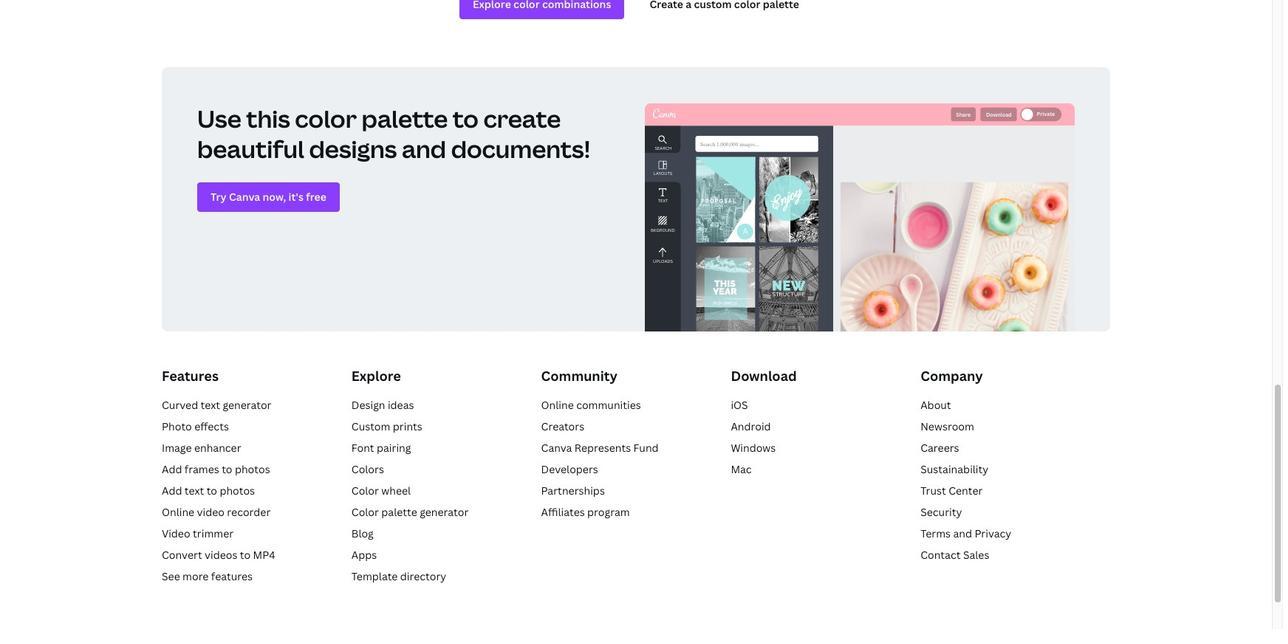 Task type: vqa. For each thing, say whether or not it's contained in the screenshot.
topmost modified
no



Task type: locate. For each thing, give the bounding box(es) containing it.
template
[[352, 570, 398, 584]]

contact sales link
[[921, 548, 990, 562]]

generator up effects at the bottom left of page
[[223, 398, 272, 412]]

effects
[[195, 420, 229, 434]]

palette
[[362, 103, 448, 134], [382, 505, 417, 519]]

and inside use this color palette to create beautiful designs and documents!
[[402, 133, 447, 165]]

generator inside curved text generator photo effects image enhancer add frames to photos add text to photos online video recorder video trimmer convert videos to mp4 see more features
[[223, 398, 272, 412]]

mac
[[731, 462, 752, 476]]

about
[[921, 398, 952, 412]]

2 color from the top
[[352, 505, 379, 519]]

mp4
[[253, 548, 276, 562]]

1 vertical spatial color
[[352, 505, 379, 519]]

1 vertical spatial text
[[185, 484, 204, 498]]

photos up the recorder
[[220, 484, 255, 498]]

prints
[[393, 420, 423, 434]]

online up video
[[162, 505, 195, 519]]

1 vertical spatial online
[[162, 505, 195, 519]]

photos
[[235, 462, 270, 476], [220, 484, 255, 498]]

online
[[541, 398, 574, 412], [162, 505, 195, 519]]

frames
[[185, 462, 219, 476]]

convert
[[162, 548, 202, 562]]

online inside curved text generator photo effects image enhancer add frames to photos add text to photos online video recorder video trimmer convert videos to mp4 see more features
[[162, 505, 195, 519]]

and right designs
[[402, 133, 447, 165]]

generator inside design ideas custom prints font pairing colors color wheel color palette generator blog apps template directory
[[420, 505, 469, 519]]

design
[[352, 398, 385, 412]]

creators link
[[541, 420, 585, 434]]

about link
[[921, 398, 952, 412]]

use
[[197, 103, 241, 134]]

fund
[[634, 441, 659, 455]]

text
[[201, 398, 220, 412], [185, 484, 204, 498]]

photos down enhancer at the left bottom of page
[[235, 462, 270, 476]]

0 vertical spatial and
[[402, 133, 447, 165]]

1 horizontal spatial and
[[954, 527, 973, 541]]

text up effects at the bottom left of page
[[201, 398, 220, 412]]

pairing
[[377, 441, 411, 455]]

1 vertical spatial generator
[[420, 505, 469, 519]]

add down image
[[162, 462, 182, 476]]

0 vertical spatial palette
[[362, 103, 448, 134]]

color
[[352, 484, 379, 498], [352, 505, 379, 519]]

0 vertical spatial generator
[[223, 398, 272, 412]]

online communities creators canva represents fund developers partnerships affiliates program
[[541, 398, 659, 519]]

and up contact sales link
[[954, 527, 973, 541]]

colors link
[[352, 462, 384, 476]]

wheel
[[382, 484, 411, 498]]

blog link
[[352, 527, 374, 541]]

template directory link
[[352, 570, 447, 584]]

company
[[921, 368, 984, 385]]

designs
[[309, 133, 397, 165]]

curved text generator link
[[162, 398, 272, 412]]

image enhancer link
[[162, 441, 241, 455]]

color wheel link
[[352, 484, 411, 498]]

0 horizontal spatial generator
[[223, 398, 272, 412]]

affiliates program link
[[541, 505, 630, 519]]

color up blog link
[[352, 505, 379, 519]]

0 vertical spatial add
[[162, 462, 182, 476]]

0 vertical spatial online
[[541, 398, 574, 412]]

1 vertical spatial and
[[954, 527, 973, 541]]

curved text generator photo effects image enhancer add frames to photos add text to photos online video recorder video trimmer convert videos to mp4 see more features
[[162, 398, 276, 584]]

and inside 'about newsroom careers sustainability trust center security terms and privacy contact sales'
[[954, 527, 973, 541]]

text down frames
[[185, 484, 204, 498]]

trimmer
[[193, 527, 234, 541]]

program
[[588, 505, 630, 519]]

1 horizontal spatial online
[[541, 398, 574, 412]]

0 vertical spatial photos
[[235, 462, 270, 476]]

features
[[162, 368, 219, 385]]

add
[[162, 462, 182, 476], [162, 484, 182, 498]]

android link
[[731, 420, 771, 434]]

and
[[402, 133, 447, 165], [954, 527, 973, 541]]

1 vertical spatial add
[[162, 484, 182, 498]]

0 horizontal spatial online
[[162, 505, 195, 519]]

mac link
[[731, 462, 752, 476]]

video trimmer link
[[162, 527, 234, 541]]

0 vertical spatial color
[[352, 484, 379, 498]]

developers link
[[541, 462, 599, 476]]

documents!
[[451, 133, 591, 165]]

generator up directory
[[420, 505, 469, 519]]

0 horizontal spatial and
[[402, 133, 447, 165]]

1 color from the top
[[352, 484, 379, 498]]

color
[[295, 103, 357, 134]]

ios link
[[731, 398, 748, 412]]

to left create
[[453, 103, 479, 134]]

trust
[[921, 484, 947, 498]]

1 vertical spatial palette
[[382, 505, 417, 519]]

partnerships
[[541, 484, 605, 498]]

generator
[[223, 398, 272, 412], [420, 505, 469, 519]]

ios android windows mac
[[731, 398, 776, 476]]

security
[[921, 505, 963, 519]]

1 vertical spatial photos
[[220, 484, 255, 498]]

1 horizontal spatial generator
[[420, 505, 469, 519]]

online up creators "link"
[[541, 398, 574, 412]]

canva represents fund link
[[541, 441, 659, 455]]

colors
[[352, 462, 384, 476]]

community
[[541, 368, 618, 385]]

to
[[453, 103, 479, 134], [222, 462, 232, 476], [207, 484, 217, 498], [240, 548, 251, 562]]

curved
[[162, 398, 198, 412]]

color down colors link
[[352, 484, 379, 498]]

online inside online communities creators canva represents fund developers partnerships affiliates program
[[541, 398, 574, 412]]

add up video
[[162, 484, 182, 498]]

ios
[[731, 398, 748, 412]]

about newsroom careers sustainability trust center security terms and privacy contact sales
[[921, 398, 1012, 562]]



Task type: describe. For each thing, give the bounding box(es) containing it.
more
[[183, 570, 209, 584]]

explore
[[352, 368, 401, 385]]

android
[[731, 420, 771, 434]]

enhancer
[[194, 441, 241, 455]]

ideas
[[388, 398, 414, 412]]

sustainability
[[921, 462, 989, 476]]

creators
[[541, 420, 585, 434]]

apps
[[352, 548, 377, 562]]

image
[[162, 441, 192, 455]]

to down enhancer at the left bottom of page
[[222, 462, 232, 476]]

directory
[[400, 570, 447, 584]]

terms
[[921, 527, 951, 541]]

windows link
[[731, 441, 776, 455]]

trust center link
[[921, 484, 983, 498]]

center
[[949, 484, 983, 498]]

color palette generator link
[[352, 505, 469, 519]]

newsroom link
[[921, 420, 975, 434]]

canva
[[541, 441, 572, 455]]

see more features link
[[162, 570, 253, 584]]

videos
[[205, 548, 238, 562]]

custom prints link
[[352, 420, 423, 434]]

font pairing link
[[352, 441, 411, 455]]

careers
[[921, 441, 960, 455]]

and for terms
[[954, 527, 973, 541]]

create
[[484, 103, 561, 134]]

privacy
[[975, 527, 1012, 541]]

online communities link
[[541, 398, 641, 412]]

terms and privacy link
[[921, 527, 1012, 541]]

newsroom
[[921, 420, 975, 434]]

affiliates
[[541, 505, 585, 519]]

video
[[197, 505, 225, 519]]

and for designs
[[402, 133, 447, 165]]

careers link
[[921, 441, 960, 455]]

0 vertical spatial text
[[201, 398, 220, 412]]

convert videos to mp4 link
[[162, 548, 276, 562]]

custom
[[352, 420, 391, 434]]

features
[[211, 570, 253, 584]]

contact
[[921, 548, 961, 562]]

photo
[[162, 420, 192, 434]]

developers
[[541, 462, 599, 476]]

use this color palette to create beautiful designs and documents!
[[197, 103, 591, 165]]

to up video
[[207, 484, 217, 498]]

see
[[162, 570, 180, 584]]

communities
[[577, 398, 641, 412]]

this
[[246, 103, 290, 134]]

windows
[[731, 441, 776, 455]]

blog
[[352, 527, 374, 541]]

add frames to photos link
[[162, 462, 270, 476]]

2 add from the top
[[162, 484, 182, 498]]

palette inside use this color palette to create beautiful designs and documents!
[[362, 103, 448, 134]]

sustainability link
[[921, 462, 989, 476]]

font
[[352, 441, 374, 455]]

design ideas link
[[352, 398, 414, 412]]

security link
[[921, 505, 963, 519]]

to inside use this color palette to create beautiful designs and documents!
[[453, 103, 479, 134]]

sales
[[964, 548, 990, 562]]

apps link
[[352, 548, 377, 562]]

add text to photos link
[[162, 484, 255, 498]]

recorder
[[227, 505, 271, 519]]

partnerships link
[[541, 484, 605, 498]]

photo effects link
[[162, 420, 229, 434]]

design ideas custom prints font pairing colors color wheel color palette generator blog apps template directory
[[352, 398, 469, 584]]

download
[[731, 368, 797, 385]]

represents
[[575, 441, 631, 455]]

palette inside design ideas custom prints font pairing colors color wheel color palette generator blog apps template directory
[[382, 505, 417, 519]]

online video recorder link
[[162, 505, 271, 519]]

to left mp4
[[240, 548, 251, 562]]

1 add from the top
[[162, 462, 182, 476]]

beautiful
[[197, 133, 305, 165]]



